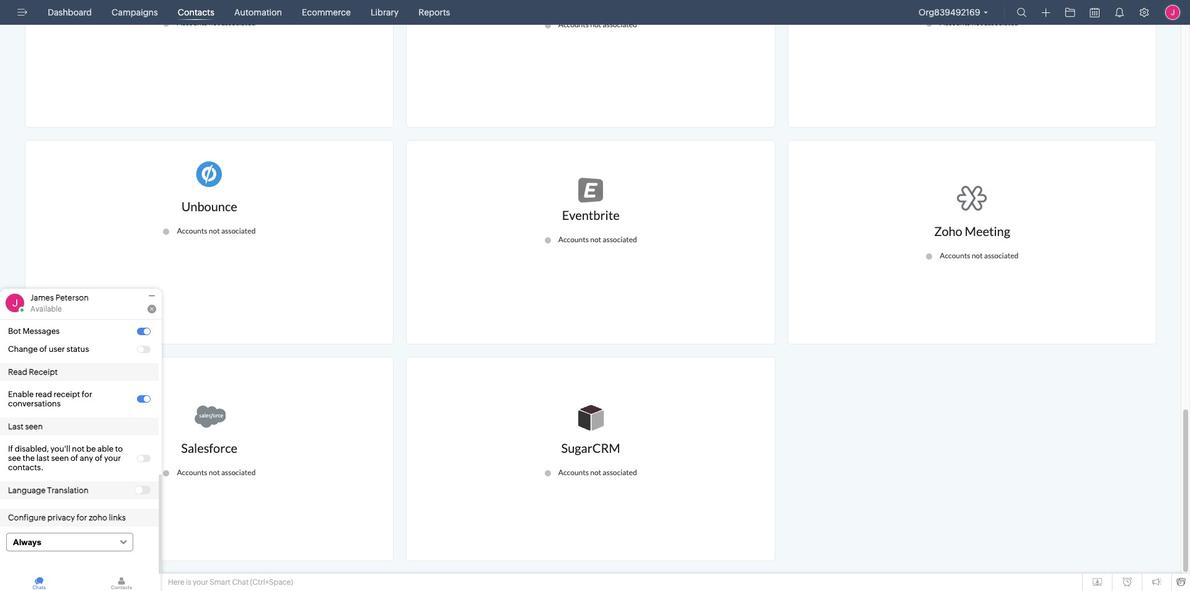 Task type: describe. For each thing, give the bounding box(es) containing it.
contacts
[[178, 7, 214, 17]]

notifications image
[[1115, 7, 1125, 17]]

last seen
[[8, 422, 43, 432]]

bot messages
[[8, 327, 60, 336]]

library
[[371, 7, 399, 17]]

status
[[67, 345, 89, 354]]

the
[[23, 454, 35, 463]]

see
[[8, 454, 21, 463]]

enable read receipt for conversations
[[8, 390, 92, 409]]

change
[[8, 345, 38, 354]]

james
[[30, 293, 54, 303]]

conversations
[[8, 399, 61, 409]]

reports link
[[414, 0, 455, 25]]

contacts.
[[8, 463, 44, 472]]

1 horizontal spatial of
[[70, 454, 78, 463]]

bot
[[8, 327, 21, 336]]

campaigns link
[[107, 0, 163, 25]]

you'll
[[50, 445, 70, 454]]

ecommerce link
[[297, 0, 356, 25]]

links
[[109, 513, 126, 523]]

chats image
[[0, 574, 78, 591]]

ecommerce
[[302, 7, 351, 17]]

configure privacy for zoho links
[[8, 513, 126, 523]]

last
[[36, 454, 49, 463]]

search image
[[1017, 7, 1027, 17]]

automation link
[[229, 0, 287, 25]]

receipt
[[54, 390, 80, 399]]

james peterson
[[30, 293, 89, 303]]

for inside the enable read receipt for conversations
[[82, 390, 92, 399]]

here
[[168, 578, 184, 587]]

able
[[97, 445, 113, 454]]

read
[[8, 368, 27, 377]]

configure
[[8, 513, 46, 523]]

chat
[[232, 578, 249, 587]]

change of user status
[[8, 345, 89, 354]]

0 horizontal spatial seen
[[25, 422, 43, 432]]

(ctrl+space)
[[250, 578, 293, 587]]



Task type: locate. For each thing, give the bounding box(es) containing it.
calendar image
[[1090, 7, 1100, 17]]

language translation
[[8, 486, 89, 495]]

user
[[49, 345, 65, 354]]

1 vertical spatial for
[[77, 513, 87, 523]]

your
[[104, 454, 121, 463], [193, 578, 208, 587]]

messages
[[23, 327, 60, 336]]

contacts image
[[82, 574, 161, 591]]

any
[[80, 454, 93, 463]]

2 horizontal spatial of
[[95, 454, 103, 463]]

campaigns
[[112, 7, 158, 17]]

of left user
[[39, 345, 47, 354]]

translation
[[47, 486, 89, 495]]

your right is
[[193, 578, 208, 587]]

here is your smart chat (ctrl+space)
[[168, 578, 293, 587]]

of
[[39, 345, 47, 354], [70, 454, 78, 463], [95, 454, 103, 463]]

receipt
[[29, 368, 58, 377]]

peterson
[[55, 293, 89, 303]]

1 horizontal spatial seen
[[51, 454, 69, 463]]

0 vertical spatial seen
[[25, 422, 43, 432]]

dashboard
[[48, 7, 92, 17]]

if
[[8, 445, 13, 454]]

read receipt
[[8, 368, 58, 377]]

0 vertical spatial for
[[82, 390, 92, 399]]

is
[[186, 578, 191, 587]]

disabled,
[[15, 445, 49, 454]]

automation
[[234, 7, 282, 17]]

to
[[115, 445, 123, 454]]

for left zoho at the bottom of page
[[77, 513, 87, 523]]

0 vertical spatial your
[[104, 454, 121, 463]]

1 vertical spatial seen
[[51, 454, 69, 463]]

0 horizontal spatial of
[[39, 345, 47, 354]]

reports
[[419, 7, 450, 17]]

seen inside if disabled, you'll not be able to see the last seen of any of your contacts.
[[51, 454, 69, 463]]

language
[[8, 486, 46, 495]]

1 vertical spatial your
[[193, 578, 208, 587]]

0 horizontal spatial your
[[104, 454, 121, 463]]

1 horizontal spatial your
[[193, 578, 208, 587]]

smart
[[210, 578, 231, 587]]

read
[[35, 390, 52, 399]]

privacy
[[47, 513, 75, 523]]

seen
[[25, 422, 43, 432], [51, 454, 69, 463]]

last
[[8, 422, 23, 432]]

folder image
[[1065, 7, 1075, 17]]

of left any
[[70, 454, 78, 463]]

for right receipt
[[82, 390, 92, 399]]

available
[[30, 305, 62, 314]]

your inside if disabled, you'll not be able to see the last seen of any of your contacts.
[[104, 454, 121, 463]]

if disabled, you'll not be able to see the last seen of any of your contacts.
[[8, 445, 123, 472]]

library link
[[366, 0, 404, 25]]

enable
[[8, 390, 34, 399]]

quick actions image
[[1042, 8, 1051, 17]]

for
[[82, 390, 92, 399], [77, 513, 87, 523]]

be
[[86, 445, 96, 454]]

of right any
[[95, 454, 103, 463]]

zoho
[[89, 513, 107, 523]]

not
[[72, 445, 85, 454]]

your right be
[[104, 454, 121, 463]]

org839492169
[[919, 7, 981, 17]]

contacts link
[[173, 0, 219, 25]]

configure settings image
[[1140, 7, 1149, 17]]

dashboard link
[[43, 0, 97, 25]]



Task type: vqa. For each thing, say whether or not it's contained in the screenshot.
If disabled, you'll not be able to see the last seen of any of your contacts.
yes



